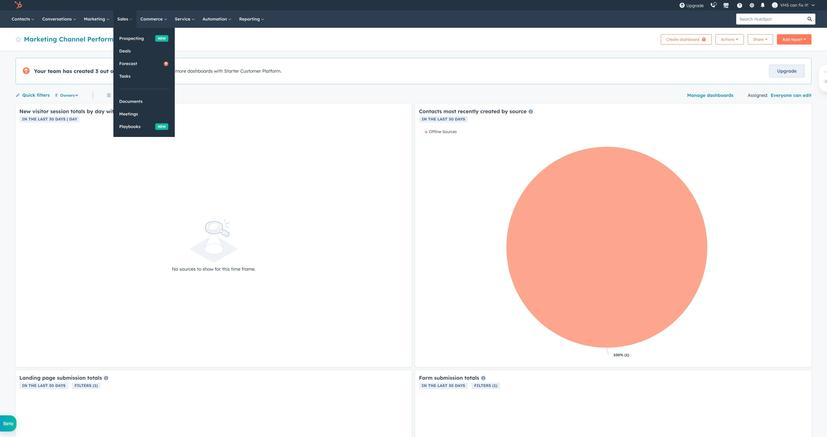 Task type: vqa. For each thing, say whether or not it's contained in the screenshot.
2nd the "Notification" from the bottom of the page
no



Task type: describe. For each thing, give the bounding box(es) containing it.
landing page submission totals element
[[16, 371, 412, 438]]

form submission totals element
[[416, 371, 812, 438]]

interactive chart image
[[419, 129, 808, 363]]

toggle series visibility region
[[425, 129, 457, 134]]

Search HubSpot search field
[[737, 14, 805, 25]]

jacob simon image
[[773, 2, 779, 8]]

sales menu
[[114, 28, 175, 137]]



Task type: locate. For each thing, give the bounding box(es) containing it.
menu
[[677, 0, 820, 10]]

new visitor session totals by day with source breakdown element
[[16, 104, 412, 367]]

banner
[[16, 32, 812, 45]]

contacts most recently created by source element
[[416, 104, 812, 367]]

marketplaces image
[[724, 3, 730, 9]]



